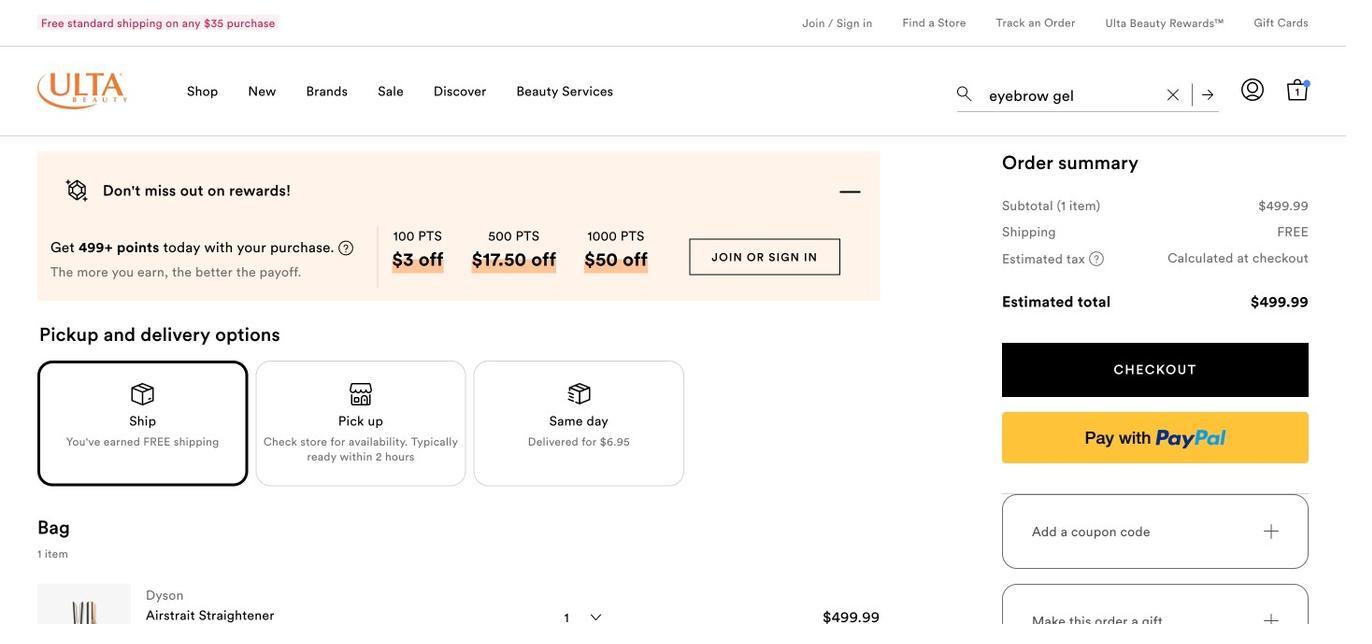 Task type: locate. For each thing, give the bounding box(es) containing it.
None search field
[[957, 71, 1219, 116]]

log in to your ulta account image
[[1242, 78, 1264, 101]]

0 vertical spatial withiconright image
[[1264, 524, 1279, 539]]

withiconright image
[[1264, 524, 1279, 539], [1264, 614, 1279, 625]]

Search products and more search field
[[987, 75, 1157, 108]]

1 vertical spatial withiconright image
[[1264, 614, 1279, 625]]

submit image
[[1202, 89, 1214, 101]]



Task type: vqa. For each thing, say whether or not it's contained in the screenshot.
FENTY BEAUTY by Rihanna
no



Task type: describe. For each thing, give the bounding box(es) containing it.
click to learn more about earning rewards points. image
[[338, 241, 353, 256]]

1 withiconright image from the top
[[1264, 524, 1279, 539]]

2 withiconright image from the top
[[1264, 614, 1279, 625]]

clear search image
[[1168, 89, 1179, 101]]



